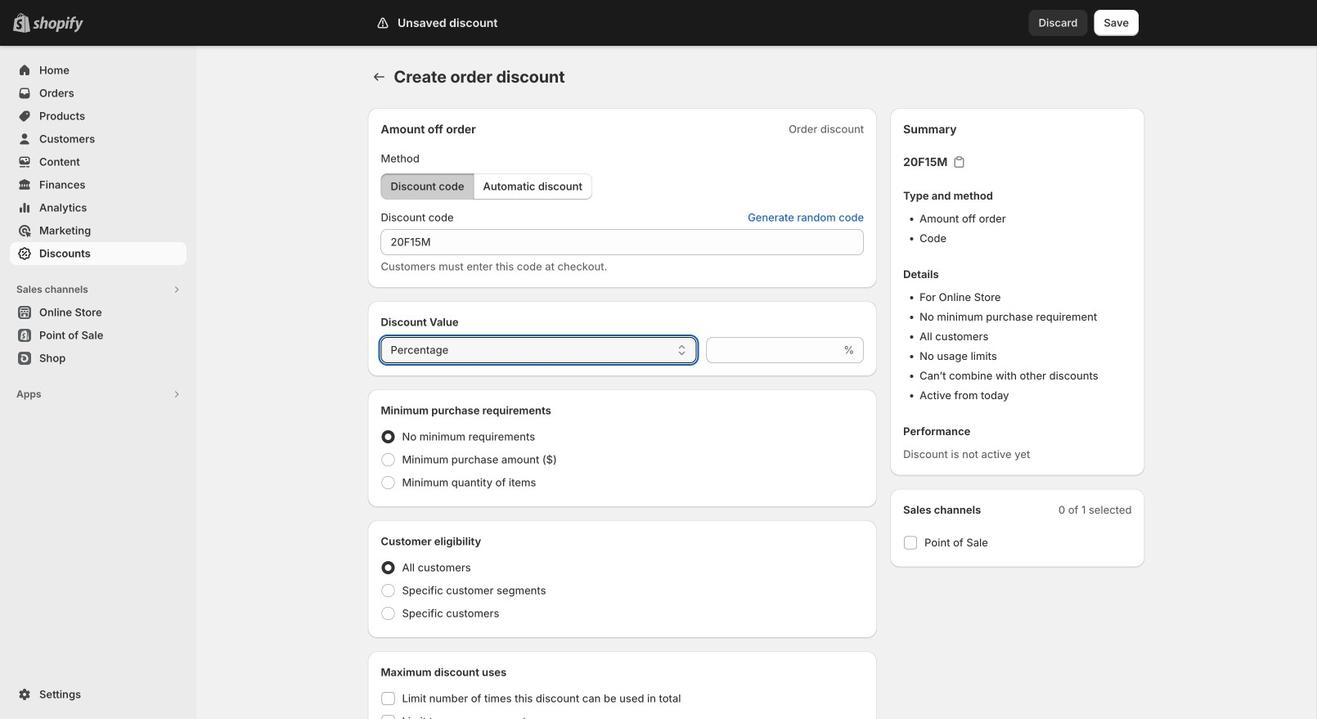 Task type: locate. For each thing, give the bounding box(es) containing it.
shopify image
[[33, 16, 83, 33]]

None text field
[[381, 229, 864, 255], [706, 337, 841, 363], [381, 229, 864, 255], [706, 337, 841, 363]]



Task type: vqa. For each thing, say whether or not it's contained in the screenshot.
to add this collection to your online store's navigation, you need to in the right top of the page
no



